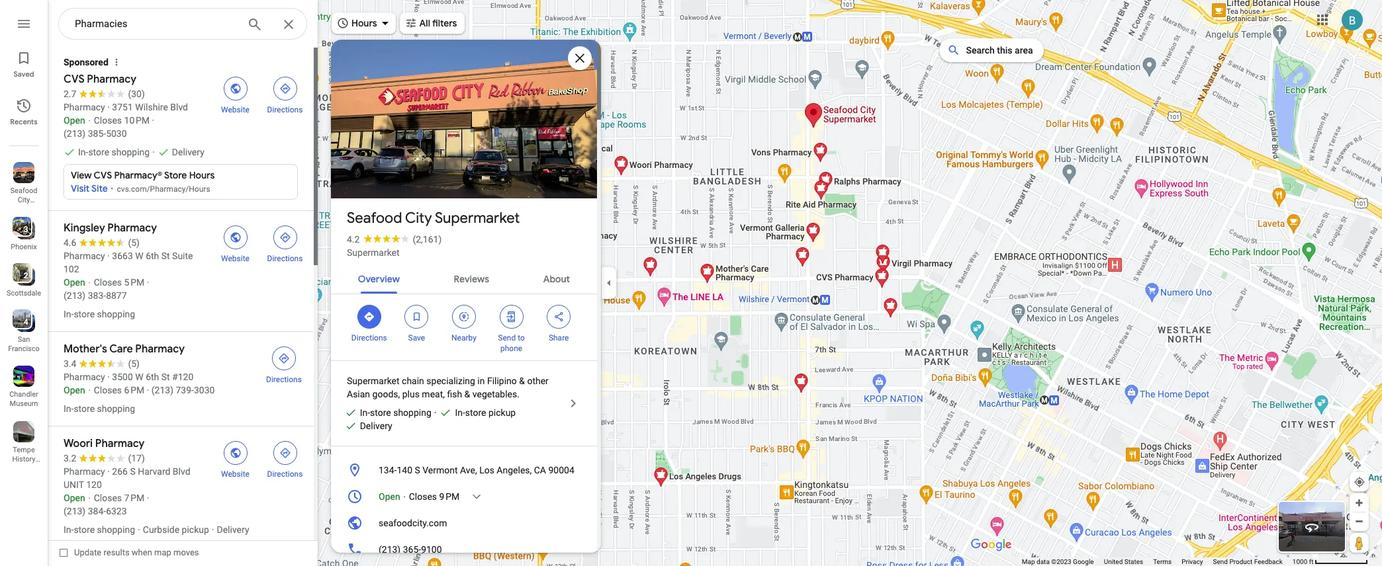 Task type: locate. For each thing, give the bounding box(es) containing it.
1 vertical spatial hours
[[189, 169, 215, 181]]

ave,
[[460, 465, 477, 476]]

google account: brad klo  
(klobrad84@gmail.com) image
[[1342, 9, 1363, 30]]

goods,
[[372, 389, 400, 400]]

website image for the directions button in cvs pharmacy element
[[229, 83, 241, 95]]

4 places element
[[14, 316, 28, 328]]

ft
[[1309, 559, 1314, 566]]

actions for seafood city supermarket region
[[331, 295, 597, 361]]

1 vertical spatial website image
[[229, 448, 241, 459]]

1 website link from the top
[[211, 73, 260, 115]]

seafood city supermarket main content
[[329, 18, 601, 567]]

supermarket up 3
[[5, 205, 47, 214]]

directions inside cvs pharmacy element
[[267, 105, 303, 115]]

3
[[24, 225, 28, 234]]

send
[[498, 334, 516, 343], [1213, 559, 1228, 566]]

closes
[[409, 492, 437, 502]]

1 horizontal spatial hours
[[352, 17, 377, 29]]

museum inside chandler museum
[[10, 400, 38, 408]]

2 website image from the top
[[229, 448, 241, 459]]

1 horizontal spatial store
[[465, 408, 486, 418]]

terms
[[1153, 559, 1172, 566]]

seafood city supermarket up 3
[[5, 187, 47, 214]]

directions image
[[279, 232, 291, 244]]

·
[[434, 408, 437, 418]]

0 horizontal spatial in-
[[360, 408, 370, 418]]

menu image
[[16, 16, 32, 32]]

search this area
[[966, 45, 1033, 56]]

feedback
[[1254, 559, 1283, 566]]

francisco
[[8, 345, 40, 354]]

2 vertical spatial website link
[[211, 438, 260, 480]]

website for website icon
[[221, 254, 250, 263]]

store
[[164, 169, 187, 181]]

9100
[[421, 545, 442, 555]]

directions button for 2nd website link
[[260, 222, 310, 264]]

footer containing map data ©2023 google
[[1022, 558, 1293, 567]]

chain
[[402, 376, 424, 387]]

1 horizontal spatial seafood
[[347, 209, 402, 228]]

in-store pickup
[[455, 408, 516, 418]]

visit
[[71, 183, 89, 195]]

1 museum from the top
[[10, 400, 38, 408]]

send product feedback button
[[1213, 558, 1283, 567]]

cvs.com/pharmacy/hours
[[117, 184, 210, 194]]

directions button for 3rd website link from the top
[[260, 438, 310, 480]]

Update results when map moves checkbox
[[60, 545, 199, 561]]

1 vertical spatial seafood
[[347, 209, 402, 228]]

hours
[[352, 17, 377, 29], [189, 169, 215, 181]]

directions for website link inside the cvs pharmacy element
[[267, 105, 303, 115]]

0 vertical spatial seafood
[[10, 187, 37, 195]]

directions image
[[279, 83, 291, 95], [278, 353, 290, 365], [279, 448, 291, 459]]

tab list containing overview
[[331, 262, 597, 294]]

list containing saved
[[0, 0, 48, 567]]

134-140 s vermont ave, los angeles, ca 90004
[[379, 465, 575, 476]]

0 vertical spatial city
[[18, 196, 30, 205]]

2 in- from the left
[[455, 408, 465, 418]]

688 photos
[[365, 171, 418, 183]]

9 pm
[[439, 492, 460, 502]]

map
[[1022, 559, 1035, 566]]

in- for in-store pickup
[[455, 408, 465, 418]]

tab list inside seafood city supermarket main content
[[331, 262, 597, 294]]

open ⋅ closes 9 pm
[[379, 492, 460, 502]]

140
[[397, 465, 412, 476]]

hours inside popup button
[[352, 17, 377, 29]]

2 store from the left
[[465, 408, 486, 418]]

None field
[[75, 16, 236, 32]]

seafood city supermarket inside button
[[5, 187, 47, 214]]

site
[[91, 183, 108, 195]]

1 store from the left
[[370, 408, 391, 418]]

terms button
[[1153, 558, 1172, 567]]

1 vertical spatial send
[[1213, 559, 1228, 566]]

in-store pickup for online orders group
[[434, 406, 516, 420]]

send for send to phone
[[498, 334, 516, 343]]


[[411, 310, 423, 324]]

store up delivery
[[370, 408, 391, 418]]

united states button
[[1104, 558, 1143, 567]]

history
[[12, 455, 35, 464]]

1 vertical spatial city
[[405, 209, 432, 228]]

city up 3
[[18, 196, 30, 205]]

0 vertical spatial directions image
[[279, 83, 291, 95]]

meat,
[[422, 389, 445, 400]]

in- down fish
[[455, 408, 465, 418]]

has in-store shopping group
[[339, 406, 432, 420]]

directions
[[267, 105, 303, 115], [267, 254, 303, 263], [351, 334, 387, 343], [266, 375, 302, 385], [267, 470, 303, 479]]

reviews button
[[443, 262, 500, 294]]

2 vertical spatial website
[[221, 470, 250, 479]]

photo of seafood city supermarket image
[[329, 18, 599, 220]]

list
[[0, 0, 48, 567]]

0 horizontal spatial city
[[18, 196, 30, 205]]

3 website from the top
[[221, 470, 250, 479]]

los
[[479, 465, 494, 476]]

website image for the directions button related to 3rd website link from the top
[[229, 448, 241, 459]]

0 horizontal spatial seafood
[[10, 187, 37, 195]]

hours right store at the left
[[189, 169, 215, 181]]

1 horizontal spatial city
[[405, 209, 432, 228]]

footer
[[1022, 558, 1293, 567]]

visit site
[[71, 183, 108, 195]]

seafood up 3
[[10, 187, 37, 195]]

0 vertical spatial museum
[[10, 400, 38, 408]]

seafood inside button
[[10, 187, 37, 195]]

supermarket inside supermarket chain specializing in filipino & other asian goods, plus meat, fish & vegetables.
[[347, 376, 400, 387]]

send inside send to phone
[[498, 334, 516, 343]]

collapse side panel image
[[602, 276, 616, 291]]

map data ©2023 google
[[1022, 559, 1094, 566]]

hours button
[[332, 9, 396, 38]]

1 vertical spatial website link
[[211, 222, 260, 264]]

product
[[1230, 559, 1253, 566]]

1 vertical spatial website
[[221, 254, 250, 263]]

1 website from the top
[[221, 105, 250, 115]]

s
[[415, 465, 420, 476]]

zoom in image
[[1355, 499, 1364, 508]]

saved button
[[0, 45, 48, 82]]

when
[[132, 548, 152, 558]]

call phone number image
[[567, 544, 579, 556]]

⋅
[[403, 492, 407, 502]]

Pharmacies field
[[58, 8, 307, 40]]

None search field
[[58, 8, 307, 40]]

show your location image
[[1354, 477, 1366, 489]]

data
[[1037, 559, 1050, 566]]

0 horizontal spatial store
[[370, 408, 391, 418]]

90004
[[548, 465, 575, 476]]

all filters button
[[400, 9, 465, 38]]

website image
[[229, 83, 241, 95], [229, 448, 241, 459]]

city up (2,161)
[[405, 209, 432, 228]]

directions image inside cvs pharmacy element
[[279, 83, 291, 95]]

(2,161)
[[413, 234, 442, 245]]

2 places element
[[14, 270, 28, 282]]

0 vertical spatial website
[[221, 105, 250, 115]]

send up phone
[[498, 334, 516, 343]]

supermarket chain specializing in filipino & other asian goods, plus meat, fish & vegetables.
[[347, 376, 549, 400]]

supermarket up goods,
[[347, 376, 400, 387]]

seafood city supermarket inside main content
[[347, 209, 520, 228]]

& left other on the bottom left of page
[[519, 376, 525, 387]]

in- for in-store shopping
[[360, 408, 370, 418]]

1 horizontal spatial seafood city supermarket
[[347, 209, 520, 228]]

1 website image from the top
[[229, 83, 241, 95]]

send inside button
[[1213, 559, 1228, 566]]

send left 'product'
[[1213, 559, 1228, 566]]

directions for 2nd website link
[[267, 254, 303, 263]]

1 vertical spatial museum
[[10, 465, 38, 473]]

1 vertical spatial &
[[464, 389, 470, 400]]

supermarket button
[[347, 246, 400, 260]]

overview button
[[347, 262, 410, 294]]

1000 ft
[[1293, 559, 1314, 566]]


[[458, 310, 470, 324]]

0 vertical spatial send
[[498, 334, 516, 343]]

in-
[[360, 408, 370, 418], [455, 408, 465, 418]]

website for website image corresponding to the directions button related to 3rd website link from the top
[[221, 470, 250, 479]]

map
[[154, 548, 171, 558]]

photos
[[385, 171, 418, 183]]

2 website from the top
[[221, 254, 250, 263]]

& right fish
[[464, 389, 470, 400]]

1 horizontal spatial send
[[1213, 559, 1228, 566]]

3 places element
[[14, 224, 28, 236]]

show open hours for the week image
[[471, 491, 483, 503]]

city
[[18, 196, 30, 205], [405, 209, 432, 228]]

museum down the chandler
[[10, 400, 38, 408]]

0 vertical spatial website link
[[211, 73, 260, 115]]

supermarket down 4.2 stars image
[[347, 248, 400, 258]]

0 horizontal spatial seafood city supermarket
[[5, 187, 47, 214]]

0 horizontal spatial send
[[498, 334, 516, 343]]

website link inside cvs pharmacy element
[[211, 73, 260, 115]]

2 vertical spatial directions image
[[279, 448, 291, 459]]

about button
[[533, 262, 581, 294]]

seafood city supermarket up (2,161)
[[347, 209, 520, 228]]

seafood city supermarket
[[5, 187, 47, 214], [347, 209, 520, 228]]

1 in- from the left
[[360, 408, 370, 418]]

other
[[527, 376, 549, 387]]

store for pickup
[[465, 408, 486, 418]]

website
[[221, 105, 250, 115], [221, 254, 250, 263], [221, 470, 250, 479]]

0 vertical spatial website image
[[229, 83, 241, 95]]

search
[[966, 45, 995, 56]]

directions button inside cvs pharmacy element
[[260, 73, 310, 115]]

hours image
[[347, 489, 363, 505]]

none field inside pharmacies field
[[75, 16, 236, 32]]

store left "pickup" at bottom left
[[465, 408, 486, 418]]

this
[[997, 45, 1013, 56]]

website inside cvs pharmacy element
[[221, 105, 250, 115]]

hours left all
[[352, 17, 377, 29]]

0 vertical spatial &
[[519, 376, 525, 387]]

directions button
[[260, 73, 310, 115], [260, 222, 310, 264], [258, 343, 310, 385], [260, 438, 310, 480]]

about
[[543, 273, 570, 285]]

results
[[104, 548, 130, 558]]

seafood up 4.2 stars image
[[347, 209, 402, 228]]

1 horizontal spatial in-
[[455, 408, 465, 418]]

tab list
[[331, 262, 597, 294]]

4
[[24, 318, 28, 327]]

in- up offers delivery group
[[360, 408, 370, 418]]

1000 ft button
[[1293, 559, 1368, 566]]

send product feedback
[[1213, 559, 1283, 566]]

website image inside cvs pharmacy element
[[229, 83, 241, 95]]

website link
[[211, 73, 260, 115], [211, 222, 260, 264], [211, 438, 260, 480]]

cvs
[[94, 169, 112, 181]]

0 vertical spatial hours
[[352, 17, 377, 29]]

museum down history
[[10, 465, 38, 473]]

area
[[1015, 45, 1033, 56]]

fish
[[447, 389, 462, 400]]

0 horizontal spatial hours
[[189, 169, 215, 181]]

seafood
[[10, 187, 37, 195], [347, 209, 402, 228]]

saved
[[13, 70, 34, 79]]

send to phone
[[498, 334, 525, 354]]

134-
[[379, 465, 397, 476]]



Task type: vqa. For each thing, say whether or not it's contained in the screenshot.
735 in the 735 Southpark Blvd Building
no



Task type: describe. For each thing, give the bounding box(es) containing it.
angeles,
[[497, 465, 532, 476]]

directions inside actions for seafood city supermarket region
[[351, 334, 387, 343]]

supermarket inside button
[[5, 205, 47, 214]]

hours inside cvs pharmacy element
[[189, 169, 215, 181]]

pharmacy®
[[114, 169, 162, 181]]

seafood city supermarket button
[[0, 157, 48, 214]]

results for pharmacies feed
[[48, 48, 318, 548]]

website image
[[229, 232, 241, 244]]

vegetables.
[[473, 389, 520, 400]]

street view image
[[1304, 520, 1320, 536]]

plus
[[402, 389, 420, 400]]

privacy button
[[1182, 558, 1203, 567]]

shopping
[[393, 408, 432, 418]]

information for seafood city supermarket region
[[331, 455, 597, 567]]

2,161 reviews element
[[413, 234, 442, 245]]

chandler museum button
[[0, 361, 48, 411]]

website for website image within cvs pharmacy element
[[221, 105, 250, 115]]

reviews
[[454, 273, 489, 285]]

store for shopping
[[370, 408, 391, 418]]

cvs pharmacy element
[[48, 48, 314, 211]]

vermont
[[423, 465, 458, 476]]

footer inside google maps element
[[1022, 558, 1293, 567]]

filipino
[[487, 376, 517, 387]]

overview
[[358, 273, 400, 285]]

4.2
[[347, 234, 360, 245]]

asian
[[347, 389, 370, 400]]

365-
[[403, 545, 421, 555]]

delivery
[[360, 421, 392, 432]]

share
[[549, 334, 569, 343]]

all filters
[[419, 17, 457, 29]]

open
[[379, 492, 400, 502]]

(213) 365-9100 button
[[331, 537, 597, 563]]

134-140 s vermont ave, los angeles, ca 90004 button
[[331, 457, 597, 484]]

all
[[419, 17, 430, 29]]

chandler
[[9, 391, 38, 399]]

send for send product feedback
[[1213, 559, 1228, 566]]

recents button
[[0, 93, 48, 130]]

2
[[24, 271, 28, 281]]

google maps element
[[0, 0, 1382, 567]]

united states
[[1104, 559, 1143, 566]]

directions image for 3rd website link from the top
[[279, 448, 291, 459]]

(213)
[[379, 545, 401, 555]]

688
[[365, 171, 383, 183]]

directions button for website link inside the cvs pharmacy element
[[260, 73, 310, 115]]

1000
[[1293, 559, 1308, 566]]

city inside main content
[[405, 209, 432, 228]]

seafoodcity.com link
[[331, 510, 597, 537]]

1 horizontal spatial &
[[519, 376, 525, 387]]

copy address image
[[567, 465, 579, 477]]

search this area button
[[940, 38, 1044, 62]]

update results when map moves
[[74, 548, 199, 558]]

chandler museum
[[9, 391, 38, 408]]

copy phone number image
[[548, 544, 559, 556]]

directions image for website link inside the cvs pharmacy element
[[279, 83, 291, 95]]

zoom out image
[[1355, 517, 1364, 527]]

city inside button
[[18, 196, 30, 205]]

2 website link from the top
[[211, 222, 260, 264]]

tempe history museum
[[10, 446, 38, 473]]

scottsdale
[[7, 289, 41, 298]]

1 vertical spatial directions image
[[278, 353, 290, 365]]

0 horizontal spatial &
[[464, 389, 470, 400]]


[[553, 310, 565, 324]]

tempe
[[13, 446, 35, 455]]


[[363, 310, 375, 324]]

supermarket up (2,161)
[[435, 209, 520, 228]]

ca
[[534, 465, 546, 476]]

moves
[[173, 548, 199, 558]]

filters
[[432, 17, 457, 29]]

in-store shopping
[[360, 408, 432, 418]]

seafood inside main content
[[347, 209, 402, 228]]

directions for 3rd website link from the top
[[267, 470, 303, 479]]

show street view coverage image
[[1350, 534, 1369, 553]]

states
[[1125, 559, 1143, 566]]

2 museum from the top
[[10, 465, 38, 473]]

in
[[478, 376, 485, 387]]

nearby
[[452, 334, 477, 343]]

specializing
[[427, 376, 475, 387]]

to
[[518, 334, 525, 343]]

pickup
[[489, 408, 516, 418]]

seafoodcity.com
[[379, 518, 447, 529]]

tempe history museum button
[[0, 416, 48, 473]]

none search field inside google maps element
[[58, 8, 307, 40]]

offers delivery group
[[339, 420, 392, 433]]

recents
[[10, 117, 38, 126]]

phone
[[501, 344, 522, 354]]

view
[[71, 169, 92, 181]]

san
[[18, 336, 30, 344]]

save
[[408, 334, 425, 343]]

4.2 stars image
[[360, 234, 413, 243]]

google
[[1073, 559, 1094, 566]]


[[506, 310, 517, 324]]

3 website link from the top
[[211, 438, 260, 480]]



